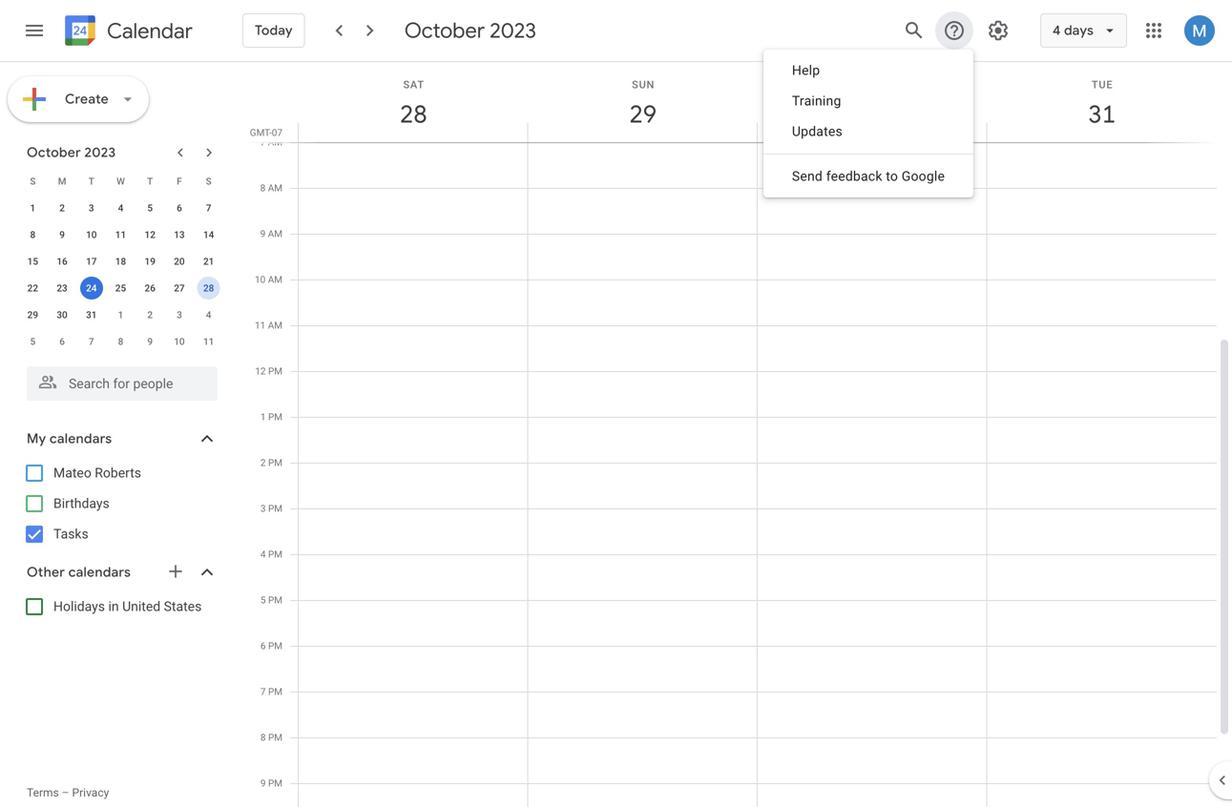 Task type: vqa. For each thing, say whether or not it's contained in the screenshot.


Task type: locate. For each thing, give the bounding box(es) containing it.
in
[[108, 599, 119, 615]]

t
[[89, 176, 94, 187], [147, 176, 153, 187]]

pm for 5 pm
[[268, 595, 283, 606]]

row containing 8
[[18, 221, 223, 248]]

3 pm from the top
[[268, 457, 283, 469]]

privacy
[[72, 787, 109, 800]]

11 inside 'element'
[[203, 336, 214, 348]]

training menu item
[[764, 86, 974, 116]]

9
[[260, 228, 266, 240], [59, 229, 65, 241], [147, 336, 153, 348], [261, 778, 266, 790]]

10 inside november 10 element
[[174, 336, 185, 348]]

0 vertical spatial calendars
[[50, 431, 112, 448]]

2 vertical spatial 3
[[261, 503, 266, 515]]

0 vertical spatial 28
[[399, 99, 426, 130]]

9 down 8 pm
[[261, 778, 266, 790]]

privacy link
[[72, 787, 109, 800]]

9 up 10 am
[[260, 228, 266, 240]]

calendars up the mateo
[[50, 431, 112, 448]]

0 horizontal spatial 3
[[89, 202, 94, 214]]

2 horizontal spatial 11
[[255, 320, 266, 331]]

1 horizontal spatial october
[[405, 17, 485, 44]]

row down w
[[18, 195, 223, 221]]

7 pm from the top
[[268, 641, 283, 652]]

11 element
[[109, 223, 132, 246]]

0 vertical spatial 2023
[[490, 17, 537, 44]]

25
[[115, 283, 126, 294]]

4 inside popup button
[[1053, 22, 1061, 39]]

3
[[89, 202, 94, 214], [177, 309, 182, 321], [261, 503, 266, 515]]

10 element
[[80, 223, 103, 246]]

31
[[1088, 99, 1115, 130], [86, 309, 97, 321]]

4 am from the top
[[268, 274, 283, 285]]

3 up 4 pm
[[261, 503, 266, 515]]

4 down 3 pm
[[261, 549, 266, 560]]

8 pm from the top
[[268, 686, 283, 698]]

3 up november 10 element
[[177, 309, 182, 321]]

help menu item
[[764, 55, 974, 86]]

7 left "07"
[[260, 137, 266, 148]]

8 up the 15 element at the left of the page
[[30, 229, 36, 241]]

1 vertical spatial 11
[[255, 320, 266, 331]]

row group containing 1
[[18, 195, 223, 355]]

5
[[147, 202, 153, 214], [30, 336, 36, 348], [261, 595, 266, 606]]

row up 11 element
[[18, 168, 223, 195]]

None search field
[[0, 359, 237, 401]]

birthdays
[[53, 496, 110, 512]]

3 am from the top
[[268, 228, 283, 240]]

3 inside "element"
[[177, 309, 182, 321]]

4 for the november 4 element at left
[[206, 309, 211, 321]]

11 down the november 4 element at left
[[203, 336, 214, 348]]

row up 25 element
[[18, 248, 223, 275]]

1 vertical spatial 1
[[118, 309, 123, 321]]

9 down november 2 "element"
[[147, 336, 153, 348]]

0 horizontal spatial t
[[89, 176, 94, 187]]

7 row from the top
[[18, 328, 223, 355]]

23 element
[[51, 277, 74, 300]]

am down 7 am
[[268, 182, 283, 194]]

october up m on the top of the page
[[27, 144, 81, 161]]

7 down 6 pm
[[261, 686, 266, 698]]

october up sat
[[405, 17, 485, 44]]

terms – privacy
[[27, 787, 109, 800]]

1 horizontal spatial 2023
[[490, 17, 537, 44]]

1 vertical spatial 12
[[255, 366, 266, 377]]

12 inside grid
[[255, 366, 266, 377]]

31 element
[[80, 304, 103, 327]]

pm for 3 pm
[[268, 503, 283, 515]]

0 vertical spatial 6
[[177, 202, 182, 214]]

0 horizontal spatial 1
[[30, 202, 36, 214]]

w
[[117, 176, 125, 187]]

7
[[260, 137, 266, 148], [206, 202, 211, 214], [89, 336, 94, 348], [261, 686, 266, 698]]

1 up the 15 element at the left of the page
[[30, 202, 36, 214]]

22 element
[[21, 277, 44, 300]]

4 for 4 pm
[[261, 549, 266, 560]]

0 horizontal spatial 28
[[203, 283, 214, 294]]

8 down 7 am
[[260, 182, 266, 194]]

1 row from the top
[[18, 168, 223, 195]]

6 down 30 element
[[59, 336, 65, 348]]

0 vertical spatial 10
[[86, 229, 97, 241]]

28 column header
[[298, 62, 528, 142]]

9 up 16 element
[[59, 229, 65, 241]]

31 down 24
[[86, 309, 97, 321]]

pm down 5 pm
[[268, 641, 283, 652]]

november 10 element
[[168, 330, 191, 353]]

26 element
[[139, 277, 162, 300]]

0 horizontal spatial october
[[27, 144, 81, 161]]

pm for 8 pm
[[268, 732, 283, 744]]

29 down 22
[[27, 309, 38, 321]]

t right m on the top of the page
[[89, 176, 94, 187]]

october
[[405, 17, 485, 44], [27, 144, 81, 161]]

6 for 6 pm
[[261, 641, 266, 652]]

14 element
[[197, 223, 220, 246]]

2 up november 9 element at top
[[147, 309, 153, 321]]

0 horizontal spatial 6
[[59, 336, 65, 348]]

1 inside grid
[[261, 411, 266, 423]]

calendars
[[50, 431, 112, 448], [68, 564, 131, 581]]

1 horizontal spatial t
[[147, 176, 153, 187]]

11 inside grid
[[255, 320, 266, 331]]

row down november 1 element
[[18, 328, 223, 355]]

10 inside "element"
[[86, 229, 97, 241]]

4 days
[[1053, 22, 1094, 39]]

0 horizontal spatial 31
[[86, 309, 97, 321]]

5 row from the top
[[18, 275, 223, 302]]

1 t from the left
[[89, 176, 94, 187]]

0 horizontal spatial 11
[[115, 229, 126, 241]]

29
[[628, 99, 656, 130], [27, 309, 38, 321]]

28 down 21
[[203, 283, 214, 294]]

1 horizontal spatial s
[[206, 176, 212, 187]]

1 vertical spatial october
[[27, 144, 81, 161]]

10 up 17
[[86, 229, 97, 241]]

november 4 element
[[197, 304, 220, 327]]

row containing 22
[[18, 275, 223, 302]]

8 for 8 pm
[[261, 732, 266, 744]]

grid containing 28
[[244, 62, 1233, 808]]

27 element
[[168, 277, 191, 300]]

2 pm from the top
[[268, 411, 283, 423]]

31 down 'tue'
[[1088, 99, 1115, 130]]

2 vertical spatial 11
[[203, 336, 214, 348]]

menu
[[764, 50, 974, 198]]

other
[[27, 564, 65, 581]]

sun 29
[[628, 79, 656, 130]]

1 vertical spatial 6
[[59, 336, 65, 348]]

october 2023 up sat
[[405, 17, 537, 44]]

pm up 2 pm
[[268, 411, 283, 423]]

7 for 7 am
[[260, 137, 266, 148]]

4 inside grid
[[261, 549, 266, 560]]

8 down november 1 element
[[118, 336, 123, 348]]

1 horizontal spatial 11
[[203, 336, 214, 348]]

1 horizontal spatial 31
[[1088, 99, 1115, 130]]

add other calendars image
[[166, 562, 185, 581]]

1 vertical spatial calendars
[[68, 564, 131, 581]]

2 horizontal spatial 2
[[261, 457, 266, 469]]

11
[[115, 229, 126, 241], [255, 320, 266, 331], [203, 336, 214, 348]]

20
[[174, 256, 185, 267]]

1 down 25 element
[[118, 309, 123, 321]]

send feedback to google menu item
[[764, 161, 974, 192]]

pm for 4 pm
[[268, 549, 283, 560]]

calendars for my calendars
[[50, 431, 112, 448]]

5 am from the top
[[268, 320, 283, 331]]

3 for 3 pm
[[261, 503, 266, 515]]

2 horizontal spatial 5
[[261, 595, 266, 606]]

29 down sun
[[628, 99, 656, 130]]

5 pm
[[261, 595, 283, 606]]

5 down 4 pm
[[261, 595, 266, 606]]

1 vertical spatial october 2023
[[27, 144, 116, 161]]

8 up 9 pm
[[261, 732, 266, 744]]

6
[[177, 202, 182, 214], [59, 336, 65, 348], [261, 641, 266, 652]]

pm up 5 pm
[[268, 549, 283, 560]]

0 vertical spatial october
[[405, 17, 485, 44]]

gmt-
[[250, 127, 272, 138]]

create
[[65, 91, 109, 108]]

0 vertical spatial october 2023
[[405, 17, 537, 44]]

pm for 1 pm
[[268, 411, 283, 423]]

november 6 element
[[51, 330, 74, 353]]

october 2023
[[405, 17, 537, 44], [27, 144, 116, 161]]

13 element
[[168, 223, 191, 246]]

8
[[260, 182, 266, 194], [30, 229, 36, 241], [118, 336, 123, 348], [261, 732, 266, 744]]

2 s from the left
[[206, 176, 212, 187]]

4 down the 28 cell
[[206, 309, 211, 321]]

07
[[272, 127, 283, 138]]

0 vertical spatial 5
[[147, 202, 153, 214]]

pm
[[268, 366, 283, 377], [268, 411, 283, 423], [268, 457, 283, 469], [268, 503, 283, 515], [268, 549, 283, 560], [268, 595, 283, 606], [268, 641, 283, 652], [268, 686, 283, 698], [268, 732, 283, 744], [268, 778, 283, 790]]

29 inside row
[[27, 309, 38, 321]]

19 element
[[139, 250, 162, 273]]

0 vertical spatial 12
[[145, 229, 156, 241]]

6 row from the top
[[18, 302, 223, 328]]

s left m on the top of the page
[[30, 176, 36, 187]]

updates menu item
[[764, 116, 974, 147]]

11 up 18
[[115, 229, 126, 241]]

2 horizontal spatial 1
[[261, 411, 266, 423]]

1 horizontal spatial 28
[[399, 99, 426, 130]]

2 am from the top
[[268, 182, 283, 194]]

Search for people text field
[[38, 367, 206, 401]]

9 pm from the top
[[268, 732, 283, 744]]

1 horizontal spatial 29
[[628, 99, 656, 130]]

other calendars
[[27, 564, 131, 581]]

10 am
[[255, 274, 283, 285]]

8 for november 8 element
[[118, 336, 123, 348]]

2 down m on the top of the page
[[59, 202, 65, 214]]

help
[[792, 63, 820, 78]]

row
[[18, 168, 223, 195], [18, 195, 223, 221], [18, 221, 223, 248], [18, 248, 223, 275], [18, 275, 223, 302], [18, 302, 223, 328], [18, 328, 223, 355]]

0 horizontal spatial 29
[[27, 309, 38, 321]]

2 horizontal spatial 3
[[261, 503, 266, 515]]

1 pm from the top
[[268, 366, 283, 377]]

grid
[[244, 62, 1233, 808]]

2 vertical spatial 6
[[261, 641, 266, 652]]

12 up 19
[[145, 229, 156, 241]]

0 vertical spatial 2
[[59, 202, 65, 214]]

row down 25 element
[[18, 302, 223, 328]]

24, today element
[[80, 277, 103, 300]]

0 horizontal spatial 10
[[86, 229, 97, 241]]

1 am from the top
[[268, 137, 283, 148]]

2 horizontal spatial 6
[[261, 641, 266, 652]]

am for 9 am
[[268, 228, 283, 240]]

row containing 15
[[18, 248, 223, 275]]

1 vertical spatial 29
[[27, 309, 38, 321]]

4 row from the top
[[18, 248, 223, 275]]

7 pm
[[261, 686, 283, 698]]

row down 18 element
[[18, 275, 223, 302]]

28
[[399, 99, 426, 130], [203, 283, 214, 294]]

1 vertical spatial 28
[[203, 283, 214, 294]]

1 vertical spatial 2
[[147, 309, 153, 321]]

menu containing help
[[764, 50, 974, 198]]

28 down sat
[[399, 99, 426, 130]]

terms
[[27, 787, 59, 800]]

mateo
[[53, 465, 91, 481]]

1 horizontal spatial 10
[[174, 336, 185, 348]]

sat 28
[[399, 79, 426, 130]]

my
[[27, 431, 46, 448]]

row group
[[18, 195, 223, 355]]

2 for november 2 "element"
[[147, 309, 153, 321]]

12 down 11 am
[[255, 366, 266, 377]]

support image
[[943, 19, 966, 42]]

m
[[58, 176, 66, 187]]

8 am
[[260, 182, 283, 194]]

feedback
[[826, 169, 883, 184]]

2 horizontal spatial 10
[[255, 274, 266, 285]]

row containing 29
[[18, 302, 223, 328]]

5 pm from the top
[[268, 549, 283, 560]]

8 for 8 am
[[260, 182, 266, 194]]

24 cell
[[77, 275, 106, 302]]

pm up 9 pm
[[268, 732, 283, 744]]

1 vertical spatial 3
[[177, 309, 182, 321]]

0 vertical spatial 31
[[1088, 99, 1115, 130]]

1 horizontal spatial 3
[[177, 309, 182, 321]]

4 for 4 days
[[1053, 22, 1061, 39]]

5 down 29 element
[[30, 336, 36, 348]]

calendars up in
[[68, 564, 131, 581]]

am up 8 am
[[268, 137, 283, 148]]

23
[[57, 283, 68, 294]]

row up 18 element
[[18, 221, 223, 248]]

12 inside row
[[145, 229, 156, 241]]

12 element
[[139, 223, 162, 246]]

2 down 1 pm
[[261, 457, 266, 469]]

november 9 element
[[139, 330, 162, 353]]

4 left days at the top of the page
[[1053, 22, 1061, 39]]

7 down 31 'element'
[[89, 336, 94, 348]]

sat
[[403, 79, 425, 91]]

10
[[86, 229, 97, 241], [255, 274, 266, 285], [174, 336, 185, 348]]

3 up the 10 "element" on the top left of the page
[[89, 202, 94, 214]]

pm up 1 pm
[[268, 366, 283, 377]]

column header
[[757, 62, 988, 142]]

0 horizontal spatial 2
[[59, 202, 65, 214]]

t left f
[[147, 176, 153, 187]]

0 horizontal spatial s
[[30, 176, 36, 187]]

pm down 6 pm
[[268, 686, 283, 698]]

1 horizontal spatial 12
[[255, 366, 266, 377]]

10 for the 10 "element" on the top left of the page
[[86, 229, 97, 241]]

9 inside november 9 element
[[147, 336, 153, 348]]

30 element
[[51, 304, 74, 327]]

united
[[122, 599, 161, 615]]

1
[[30, 202, 36, 214], [118, 309, 123, 321], [261, 411, 266, 423]]

2 vertical spatial 1
[[261, 411, 266, 423]]

2 row from the top
[[18, 195, 223, 221]]

10 up 11 am
[[255, 274, 266, 285]]

0 horizontal spatial 12
[[145, 229, 156, 241]]

4 pm from the top
[[268, 503, 283, 515]]

11 down 10 am
[[255, 320, 266, 331]]

8 inside november 8 element
[[118, 336, 123, 348]]

7 for november 7 element
[[89, 336, 94, 348]]

0 vertical spatial 11
[[115, 229, 126, 241]]

31 inside 31 'element'
[[86, 309, 97, 321]]

2
[[59, 202, 65, 214], [147, 309, 153, 321], [261, 457, 266, 469]]

1 vertical spatial 5
[[30, 336, 36, 348]]

pm up 6 pm
[[268, 595, 283, 606]]

6 pm from the top
[[268, 595, 283, 606]]

12 pm
[[255, 366, 283, 377]]

3 row from the top
[[18, 221, 223, 248]]

5 up 12 element
[[147, 202, 153, 214]]

6 down f
[[177, 202, 182, 214]]

1 horizontal spatial 2
[[147, 309, 153, 321]]

0 vertical spatial 1
[[30, 202, 36, 214]]

pm down 1 pm
[[268, 457, 283, 469]]

1 horizontal spatial 6
[[177, 202, 182, 214]]

2 vertical spatial 10
[[174, 336, 185, 348]]

1 horizontal spatial 1
[[118, 309, 123, 321]]

8 pm
[[261, 732, 283, 744]]

13
[[174, 229, 185, 241]]

2 inside "element"
[[147, 309, 153, 321]]

10 pm from the top
[[268, 778, 283, 790]]

0 horizontal spatial 2023
[[84, 144, 116, 161]]

1 vertical spatial 31
[[86, 309, 97, 321]]

4 up 11 element
[[118, 202, 123, 214]]

am up 12 pm
[[268, 320, 283, 331]]

4
[[1053, 22, 1061, 39], [118, 202, 123, 214], [206, 309, 211, 321], [261, 549, 266, 560]]

12
[[145, 229, 156, 241], [255, 366, 266, 377]]

november 3 element
[[168, 304, 191, 327]]

am down 8 am
[[268, 228, 283, 240]]

1 horizontal spatial 5
[[147, 202, 153, 214]]

pm up 4 pm
[[268, 503, 283, 515]]

6 up 7 pm
[[261, 641, 266, 652]]

26
[[145, 283, 156, 294]]

18 element
[[109, 250, 132, 273]]

2 vertical spatial 5
[[261, 595, 266, 606]]

terms link
[[27, 787, 59, 800]]

am
[[268, 137, 283, 148], [268, 182, 283, 194], [268, 228, 283, 240], [268, 274, 283, 285], [268, 320, 283, 331]]

1 down 12 pm
[[261, 411, 266, 423]]

october 2023 up m on the top of the page
[[27, 144, 116, 161]]

today
[[255, 22, 293, 39]]

s right f
[[206, 176, 212, 187]]

1 vertical spatial 10
[[255, 274, 266, 285]]

send
[[792, 169, 823, 184]]

f
[[177, 176, 182, 187]]

am down 9 am
[[268, 274, 283, 285]]

15 element
[[21, 250, 44, 273]]

row containing s
[[18, 168, 223, 195]]

roberts
[[95, 465, 141, 481]]

11 for 11 element
[[115, 229, 126, 241]]

0 horizontal spatial 5
[[30, 336, 36, 348]]

9 pm
[[261, 778, 283, 790]]

10 down november 3 "element"
[[174, 336, 185, 348]]

0 vertical spatial 29
[[628, 99, 656, 130]]

pm down 8 pm
[[268, 778, 283, 790]]

2 vertical spatial 2
[[261, 457, 266, 469]]

pm for 6 pm
[[268, 641, 283, 652]]



Task type: describe. For each thing, give the bounding box(es) containing it.
november 8 element
[[109, 330, 132, 353]]

14
[[203, 229, 214, 241]]

sun
[[632, 79, 655, 91]]

9 for 9 am
[[260, 228, 266, 240]]

1 for 1 pm
[[261, 411, 266, 423]]

28 element
[[197, 277, 220, 300]]

27
[[174, 283, 185, 294]]

send feedback to google
[[792, 169, 945, 184]]

3 pm
[[261, 503, 283, 515]]

1 horizontal spatial october 2023
[[405, 17, 537, 44]]

tue
[[1092, 79, 1114, 91]]

28 inside 28 element
[[203, 283, 214, 294]]

pm for 7 pm
[[268, 686, 283, 698]]

24
[[86, 283, 97, 294]]

today button
[[243, 8, 305, 53]]

28 cell
[[194, 275, 223, 302]]

1 vertical spatial 2023
[[84, 144, 116, 161]]

12 for 12 pm
[[255, 366, 266, 377]]

pm for 12 pm
[[268, 366, 283, 377]]

1 for november 1 element
[[118, 309, 123, 321]]

3 for november 3 "element"
[[177, 309, 182, 321]]

am for 10 am
[[268, 274, 283, 285]]

9 for 9 pm
[[261, 778, 266, 790]]

am for 11 am
[[268, 320, 283, 331]]

calendars for other calendars
[[68, 564, 131, 581]]

tasks
[[53, 527, 89, 542]]

7 up 14 element
[[206, 202, 211, 214]]

29 column header
[[527, 62, 758, 142]]

–
[[62, 787, 69, 800]]

november 2 element
[[139, 304, 162, 327]]

0 horizontal spatial october 2023
[[27, 144, 116, 161]]

17 element
[[80, 250, 103, 273]]

2 for 2 pm
[[261, 457, 266, 469]]

4 pm
[[261, 549, 283, 560]]

21
[[203, 256, 214, 267]]

1 s from the left
[[30, 176, 36, 187]]

calendar element
[[61, 11, 193, 53]]

19
[[145, 256, 156, 267]]

to
[[886, 169, 898, 184]]

my calendars
[[27, 431, 112, 448]]

am for 8 am
[[268, 182, 283, 194]]

main drawer image
[[23, 19, 46, 42]]

17
[[86, 256, 97, 267]]

gmt-07
[[250, 127, 283, 138]]

5 for "november 5" element at left
[[30, 336, 36, 348]]

calendar
[[107, 18, 193, 44]]

7 for 7 pm
[[261, 686, 266, 698]]

holidays in united states
[[53, 599, 202, 615]]

create button
[[8, 76, 149, 122]]

november 5 element
[[21, 330, 44, 353]]

16 element
[[51, 250, 74, 273]]

pm for 2 pm
[[268, 457, 283, 469]]

29 inside column header
[[628, 99, 656, 130]]

november 1 element
[[109, 304, 132, 327]]

am for 7 am
[[268, 137, 283, 148]]

november 7 element
[[80, 330, 103, 353]]

pm for 9 pm
[[268, 778, 283, 790]]

11 for 'november 11' 'element'
[[203, 336, 214, 348]]

12 for 12
[[145, 229, 156, 241]]

6 for 'november 6' element at the top left of the page
[[59, 336, 65, 348]]

my calendars list
[[4, 458, 237, 550]]

9 am
[[260, 228, 283, 240]]

row containing 1
[[18, 195, 223, 221]]

16
[[57, 256, 68, 267]]

calendar heading
[[103, 18, 193, 44]]

days
[[1064, 22, 1094, 39]]

holidays
[[53, 599, 105, 615]]

updates
[[792, 124, 843, 139]]

6 pm
[[261, 641, 283, 652]]

31 link
[[1081, 93, 1124, 137]]

4 days button
[[1041, 8, 1128, 53]]

11 for 11 am
[[255, 320, 266, 331]]

my calendars button
[[4, 424, 237, 454]]

10 for november 10 element
[[174, 336, 185, 348]]

30
[[57, 309, 68, 321]]

22
[[27, 283, 38, 294]]

31 column header
[[987, 62, 1217, 142]]

9 for november 9 element at top
[[147, 336, 153, 348]]

7 am
[[260, 137, 283, 148]]

2 pm
[[261, 457, 283, 469]]

november 11 element
[[197, 330, 220, 353]]

28 inside 28 'column header'
[[399, 99, 426, 130]]

0 vertical spatial 3
[[89, 202, 94, 214]]

29 link
[[621, 93, 665, 137]]

25 element
[[109, 277, 132, 300]]

1 pm
[[261, 411, 283, 423]]

21 element
[[197, 250, 220, 273]]

5 for 5 pm
[[261, 595, 266, 606]]

training
[[792, 93, 842, 109]]

other calendars button
[[4, 558, 237, 588]]

11 am
[[255, 320, 283, 331]]

31 inside column header
[[1088, 99, 1115, 130]]

20 element
[[168, 250, 191, 273]]

settings menu image
[[987, 19, 1010, 42]]

2 t from the left
[[147, 176, 153, 187]]

row containing 5
[[18, 328, 223, 355]]

18
[[115, 256, 126, 267]]

10 for 10 am
[[255, 274, 266, 285]]

28 link
[[392, 93, 436, 137]]

15
[[27, 256, 38, 267]]

states
[[164, 599, 202, 615]]

tue 31
[[1088, 79, 1115, 130]]

mateo roberts
[[53, 465, 141, 481]]

29 element
[[21, 304, 44, 327]]

october 2023 grid
[[18, 168, 223, 355]]

google
[[902, 169, 945, 184]]



